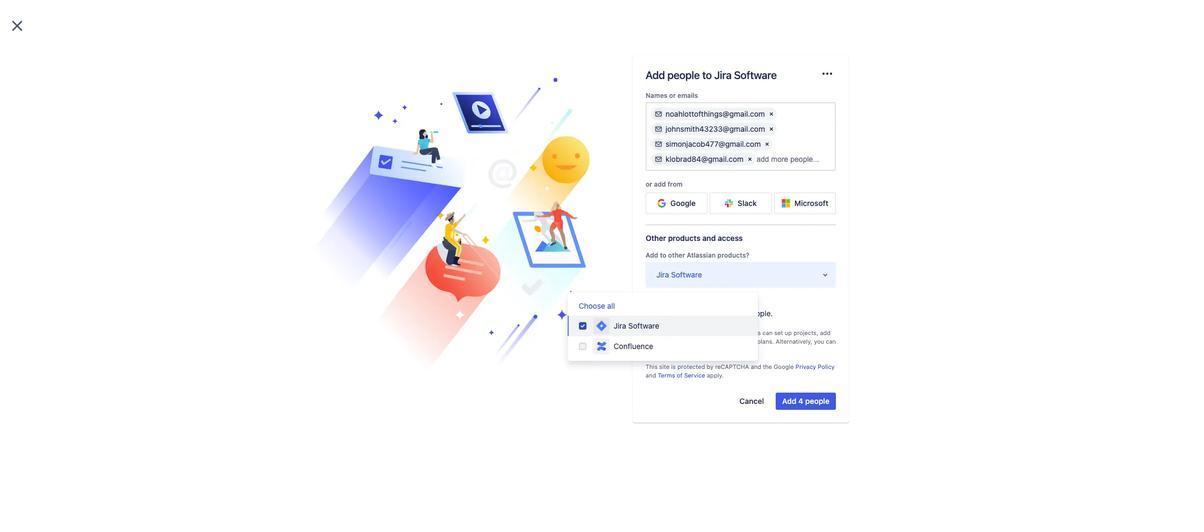 Task type: describe. For each thing, give the bounding box(es) containing it.
24 oct
[[347, 197, 370, 204]]

people up install
[[688, 329, 707, 336]]

at
[[393, 262, 398, 270]]

cancel button
[[733, 392, 771, 410]]

site
[[661, 309, 674, 318]]

reporter
[[337, 225, 362, 232]]

admins
[[740, 329, 761, 336]]

choose
[[579, 301, 605, 310]]

apply.
[[707, 372, 724, 379]]

choose all
[[579, 301, 615, 310]]

names or emails
[[646, 91, 698, 99]]

the inside the this site is protected by recaptcha and the google privacy policy and terms of service apply.
[[763, 363, 772, 370]]

wwf-11
[[350, 211, 376, 219]]

recaptcha
[[715, 363, 749, 370]]

privacy
[[796, 363, 816, 370]]

peterson
[[373, 237, 400, 245]]

updated 4 minutes ago
[[337, 275, 380, 292]]

plans.
[[757, 338, 774, 345]]

slack button
[[710, 193, 772, 214]]

invite people as users. link
[[646, 346, 709, 353]]

set
[[775, 329, 783, 336]]

and up atlassian
[[703, 233, 716, 243]]

0 horizontal spatial james peterson image
[[146, 321, 159, 334]]

microsoft
[[795, 199, 829, 208]]

site
[[660, 363, 670, 370]]

google inside the this site is protected by recaptcha and the google privacy policy and terms of service apply.
[[774, 363, 794, 370]]

cancel
[[740, 396, 764, 405]]

simonjacob477@gmail.com
[[666, 139, 761, 148]]

11
[[369, 211, 376, 219]]

clear image for klobrad84@gmail.com
[[746, 155, 755, 163]]

4 for minutes
[[337, 284, 341, 292]]

add 4 people button
[[776, 392, 836, 410]]

Search field
[[984, 6, 1092, 23]]

protected
[[678, 363, 705, 370]]

october
[[337, 262, 362, 270]]

this
[[646, 363, 658, 370]]

add user image for simonjacob477@gmail.com
[[655, 140, 663, 148]]

a
[[362, 161, 366, 170]]

klobrad84@gmail.com
[[666, 154, 744, 163]]

Add a comment… field
[[1020, 450, 1157, 472]]

clear image for simonjacob477@gmail.com
[[763, 140, 772, 148]]

oct
[[357, 197, 370, 204]]

1 horizontal spatial james peterson image
[[298, 403, 311, 416]]

clear image for johnsmith43233@gmail.com
[[767, 125, 776, 133]]

to down other
[[660, 251, 667, 259]]

this site is protected by recaptcha and the google privacy policy and terms of service apply.
[[646, 363, 835, 379]]

1 horizontal spatial invite
[[706, 309, 725, 318]]

users.
[[692, 346, 709, 353]]

inviting
[[665, 329, 686, 336]]

site users to invite other people.
[[661, 309, 773, 318]]

admins.
[[717, 329, 739, 336]]

users
[[676, 309, 695, 318]]

alternatively,
[[776, 338, 813, 345]]

and down this at the bottom right of the page
[[646, 372, 656, 379]]

people.
[[747, 309, 773, 318]]

google inside button
[[671, 199, 696, 208]]

0 horizontal spatial james peterson image
[[146, 483, 159, 496]]

minutes
[[343, 284, 367, 292]]

the inside the 'create a new athleisure top to go along with the turtleneck pillow sweater'
[[385, 172, 397, 181]]

service
[[684, 372, 705, 379]]

with
[[369, 172, 383, 181]]

people inside button
[[806, 396, 830, 405]]

from
[[668, 180, 683, 188]]

0 horizontal spatial or
[[646, 180, 653, 188]]

1 vertical spatial jira software
[[614, 321, 660, 330]]

you're
[[646, 329, 664, 336]]

create a new athleisure top to go along with the turtleneck pillow sweater
[[337, 161, 441, 191]]

add user image for johnsmith43233@gmail.com
[[655, 125, 663, 133]]

to right users
[[697, 309, 704, 318]]

invite inside you're inviting people as admins. admins can set up projects, add more people, install apps, and upgrade plans. alternatively, you can invite people as users.
[[646, 346, 661, 353]]

install
[[685, 338, 701, 345]]

wwf-
[[350, 211, 369, 219]]

emails
[[678, 91, 698, 99]]

1 horizontal spatial james peterson image
[[298, 226, 311, 239]]

am
[[415, 262, 425, 270]]

add 4 people
[[783, 396, 830, 405]]

turtleneck
[[399, 172, 435, 181]]

24,
[[363, 262, 373, 270]]

1 vertical spatial other
[[727, 309, 745, 318]]

1 vertical spatial as
[[684, 346, 690, 353]]

sweater
[[359, 182, 387, 191]]

0 horizontal spatial jira
[[614, 321, 627, 330]]

products
[[668, 233, 701, 243]]

ago
[[369, 284, 380, 292]]

you're inviting people as admins. admins can set up projects, add more people, install apps, and upgrade plans. alternatively, you can invite people as users.
[[646, 329, 836, 353]]

add to other atlassian products?
[[646, 251, 750, 259]]

upgrade
[[732, 338, 756, 345]]

james peterson
[[352, 237, 400, 245]]

terms
[[658, 372, 675, 379]]

2 vertical spatial software
[[629, 321, 660, 330]]

add for add to other atlassian products?
[[646, 251, 659, 259]]

confluence image
[[595, 340, 608, 353]]

noahlottofthings@gmail.com
[[666, 109, 765, 118]]

access
[[718, 233, 743, 243]]

2 horizontal spatial james peterson image
[[338, 234, 351, 247]]

new
[[368, 161, 382, 170]]

0 horizontal spatial can
[[763, 329, 773, 336]]

privacy policy link
[[796, 363, 835, 370]]

all
[[607, 301, 615, 310]]



Task type: vqa. For each thing, say whether or not it's contained in the screenshot.
list item to the left
no



Task type: locate. For each thing, give the bounding box(es) containing it.
people down privacy policy link
[[806, 396, 830, 405]]

jira down all
[[614, 321, 627, 330]]

4 down "updated" in the left of the page
[[337, 284, 341, 292]]

0 horizontal spatial 4
[[337, 284, 341, 292]]

2023
[[375, 262, 391, 270]]

of
[[677, 372, 683, 379]]

0 vertical spatial or
[[669, 91, 676, 99]]

add right cancel
[[783, 396, 797, 405]]

jira software up the confluence
[[614, 321, 660, 330]]

1 vertical spatial can
[[826, 338, 836, 345]]

0 horizontal spatial software
[[629, 321, 660, 330]]

james
[[352, 237, 371, 245]]

add user image
[[655, 110, 663, 118], [655, 125, 663, 133], [655, 140, 663, 148], [655, 155, 663, 163]]

as up "apps,"
[[708, 329, 715, 336]]

tab list
[[17, 62, 1182, 82]]

0 vertical spatial other
[[668, 251, 685, 259]]

along
[[348, 172, 367, 181]]

0 vertical spatial james peterson image
[[298, 403, 311, 416]]

can up "plans."
[[763, 329, 773, 336]]

9:12
[[400, 262, 413, 270]]

invite up admins.
[[706, 309, 725, 318]]

and down admins.
[[720, 338, 731, 345]]

1 horizontal spatial software
[[671, 270, 702, 279]]

to inside the 'create a new athleisure top to go along with the turtleneck pillow sweater'
[[434, 161, 441, 170]]

can right the you
[[826, 338, 836, 345]]

1 vertical spatial clear image
[[763, 140, 772, 148]]

other
[[646, 233, 666, 243]]

4 inside button
[[799, 396, 804, 405]]

jira software
[[657, 270, 702, 279], [614, 321, 660, 330]]

pillow
[[337, 182, 357, 191]]

software down add to other atlassian products?
[[671, 270, 702, 279]]

add inside you're inviting people as admins. admins can set up projects, add more people, install apps, and upgrade plans. alternatively, you can invite people as users.
[[820, 329, 831, 336]]

1 horizontal spatial or
[[669, 91, 676, 99]]

0 vertical spatial add
[[646, 69, 665, 81]]

johnsmith43233@gmail.com
[[666, 124, 765, 133]]

create
[[337, 161, 360, 170]]

athleisure
[[384, 161, 418, 170]]

add down other
[[646, 251, 659, 259]]

jira up noahlottofthings@gmail.com
[[715, 69, 732, 81]]

go
[[337, 172, 346, 181]]

2 horizontal spatial software
[[734, 69, 777, 81]]

jira software image
[[595, 320, 608, 332], [595, 320, 608, 332]]

people down people,
[[663, 346, 682, 353]]

0 vertical spatial clear image
[[767, 125, 776, 133]]

medium image
[[453, 211, 461, 219]]

task image
[[337, 211, 345, 219]]

other down products
[[668, 251, 685, 259]]

1 horizontal spatial other
[[727, 309, 745, 318]]

drawer illustration image
[[298, 78, 590, 380]]

google button
[[646, 193, 708, 214]]

add for add people to jira software
[[646, 69, 665, 81]]

more
[[646, 338, 660, 345]]

as down install
[[684, 346, 690, 353]]

choose all button
[[579, 301, 615, 311]]

0 vertical spatial can
[[763, 329, 773, 336]]

1 horizontal spatial the
[[763, 363, 772, 370]]

1 vertical spatial add
[[646, 251, 659, 259]]

add user image for klobrad84@gmail.com
[[655, 155, 663, 163]]

wwf-11 link
[[350, 211, 376, 220]]

by
[[707, 363, 714, 370]]

or add from
[[646, 180, 683, 188]]

projects,
[[794, 329, 819, 336]]

or left "from"
[[646, 180, 653, 188]]

0 vertical spatial google
[[671, 199, 696, 208]]

people,
[[662, 338, 683, 345]]

people up emails
[[668, 69, 700, 81]]

2 add user image from the top
[[655, 125, 663, 133]]

0 horizontal spatial the
[[385, 172, 397, 181]]

software
[[734, 69, 777, 81], [671, 270, 702, 279], [629, 321, 660, 330]]

james peterson image
[[298, 403, 311, 416], [146, 483, 159, 496]]

atlassian
[[687, 251, 716, 259]]

1 horizontal spatial add
[[820, 329, 831, 336]]

1 vertical spatial add
[[820, 329, 831, 336]]

jira
[[715, 69, 732, 81], [657, 270, 669, 279], [614, 321, 627, 330]]

1 vertical spatial jira
[[657, 270, 669, 279]]

4
[[337, 284, 341, 292], [799, 396, 804, 405]]

jira down other
[[657, 270, 669, 279]]

1 horizontal spatial 4
[[799, 396, 804, 405]]

0 vertical spatial jira software
[[657, 270, 702, 279]]

4 inside updated 4 minutes ago
[[337, 284, 341, 292]]

0 vertical spatial invite
[[706, 309, 725, 318]]

add left "from"
[[654, 180, 666, 188]]

names
[[646, 91, 668, 99]]

products?
[[718, 251, 750, 259]]

1 vertical spatial the
[[763, 363, 772, 370]]

and right recaptcha
[[751, 363, 762, 370]]

microsoft button
[[774, 193, 836, 214]]

open image
[[819, 268, 832, 281]]

other
[[668, 251, 685, 259], [727, 309, 745, 318]]

1 horizontal spatial can
[[826, 338, 836, 345]]

and inside you're inviting people as admins. admins can set up projects, add more people, install apps, and upgrade plans. alternatively, you can invite people as users.
[[720, 338, 731, 345]]

or
[[669, 91, 676, 99], [646, 180, 653, 188]]

2 vertical spatial clear image
[[746, 155, 755, 163]]

the right with
[[385, 172, 397, 181]]

software up more
[[629, 321, 660, 330]]

software up clear icon
[[734, 69, 777, 81]]

the
[[385, 172, 397, 181], [763, 363, 772, 370]]

to up noahlottofthings@gmail.com
[[703, 69, 712, 81]]

1 horizontal spatial as
[[708, 329, 715, 336]]

google
[[671, 199, 696, 208], [774, 363, 794, 370]]

the down "plans."
[[763, 363, 772, 370]]

4 for people
[[799, 396, 804, 405]]

0 vertical spatial jira
[[715, 69, 732, 81]]

1 vertical spatial or
[[646, 180, 653, 188]]

clear image
[[767, 125, 776, 133], [763, 140, 772, 148], [746, 155, 755, 163]]

jira software down add to other atlassian products?
[[657, 270, 702, 279]]

invite down more
[[646, 346, 661, 353]]

0 horizontal spatial invite
[[646, 346, 661, 353]]

4 add user image from the top
[[655, 155, 663, 163]]

people
[[668, 69, 700, 81], [688, 329, 707, 336], [663, 346, 682, 353], [806, 396, 830, 405]]

0 horizontal spatial as
[[684, 346, 690, 353]]

banner
[[0, 0, 1189, 30]]

to right top
[[434, 161, 441, 170]]

1 vertical spatial software
[[671, 270, 702, 279]]

clear image
[[767, 110, 776, 118]]

1 vertical spatial google
[[774, 363, 794, 370]]

0 vertical spatial 4
[[337, 284, 341, 292]]

0 vertical spatial software
[[734, 69, 777, 81]]

invite
[[706, 309, 725, 318], [646, 346, 661, 353]]

3 add user image from the top
[[655, 140, 663, 148]]

google down "from"
[[671, 199, 696, 208]]

james peterson image
[[298, 226, 311, 239], [338, 234, 351, 247], [146, 321, 159, 334]]

to
[[703, 69, 712, 81], [434, 161, 441, 170], [660, 251, 667, 259], [697, 309, 704, 318]]

0 vertical spatial as
[[708, 329, 715, 336]]

1 vertical spatial invite
[[646, 346, 661, 353]]

add people to jira software dialog
[[0, 0, 1189, 505]]

Names or emails text field
[[757, 155, 823, 163]]

policy
[[818, 363, 835, 370]]

clear image left "names or emails" text box
[[746, 155, 755, 163]]

as
[[708, 329, 715, 336], [684, 346, 690, 353]]

24
[[347, 197, 355, 204]]

clear image down clear icon
[[767, 125, 776, 133]]

terms of service link
[[658, 372, 705, 379]]

add people to jira software
[[646, 69, 777, 81]]

and
[[703, 233, 716, 243], [720, 338, 731, 345], [751, 363, 762, 370], [646, 372, 656, 379]]

google left privacy
[[774, 363, 794, 370]]

create column image
[[483, 129, 496, 141]]

0 vertical spatial the
[[385, 172, 397, 181]]

top
[[420, 161, 432, 170]]

add for add 4 people
[[783, 396, 797, 405]]

add up names
[[646, 69, 665, 81]]

slack
[[738, 199, 757, 208]]

1 vertical spatial james peterson image
[[146, 483, 159, 496]]

1 horizontal spatial google
[[774, 363, 794, 370]]

add user image for noahlottofthings@gmail.com
[[655, 110, 663, 118]]

0 vertical spatial add
[[654, 180, 666, 188]]

you
[[814, 338, 824, 345]]

or left emails
[[669, 91, 676, 99]]

0 horizontal spatial other
[[668, 251, 685, 259]]

2 vertical spatial add
[[783, 396, 797, 405]]

2 vertical spatial jira
[[614, 321, 627, 330]]

done image
[[440, 211, 449, 219], [440, 211, 449, 219]]

updated
[[337, 275, 361, 282]]

confluence image
[[595, 340, 608, 353]]

1 add user image from the top
[[655, 110, 663, 118]]

0 horizontal spatial add
[[654, 180, 666, 188]]

other products and access
[[646, 233, 743, 243]]

created
[[337, 253, 360, 260]]

0 horizontal spatial google
[[671, 199, 696, 208]]

confluence
[[614, 342, 654, 351]]

add up the you
[[820, 329, 831, 336]]

other up admins.
[[727, 309, 745, 318]]

clear image up "names or emails" text box
[[763, 140, 772, 148]]

add
[[654, 180, 666, 188], [820, 329, 831, 336]]

24 october 2023 image
[[339, 197, 347, 205], [339, 197, 347, 205]]

4 down privacy
[[799, 396, 804, 405]]

more image
[[821, 67, 834, 80]]

created october 24, 2023 at 9:12 am
[[337, 253, 425, 270]]

1 vertical spatial 4
[[799, 396, 804, 405]]

jira software inside dialog
[[657, 270, 702, 279]]

add inside button
[[783, 396, 797, 405]]

apps,
[[703, 338, 718, 345]]

1 horizontal spatial jira
[[657, 270, 669, 279]]

is
[[671, 363, 676, 370]]

2 horizontal spatial jira
[[715, 69, 732, 81]]



